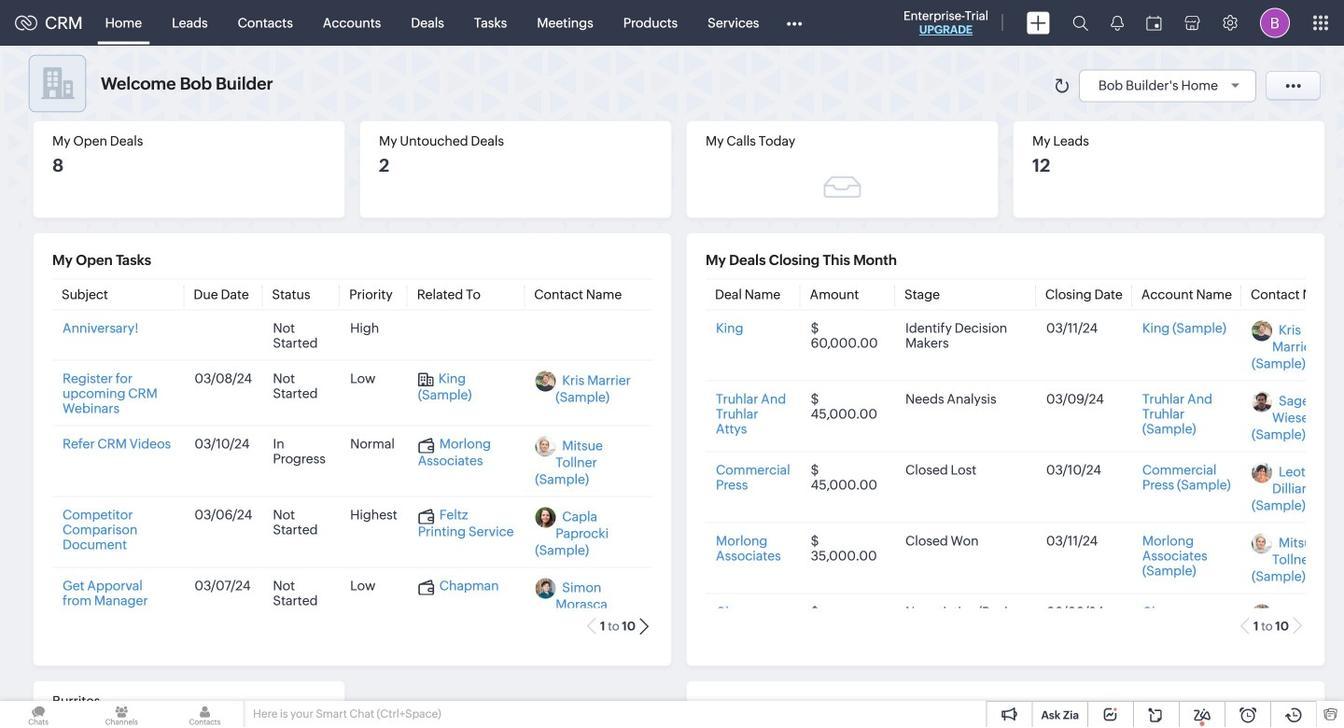 Task type: vqa. For each thing, say whether or not it's contained in the screenshot.
Visits
no



Task type: locate. For each thing, give the bounding box(es) containing it.
create menu image
[[1027, 12, 1051, 34]]

signals element
[[1100, 0, 1135, 46]]

search image
[[1073, 15, 1089, 31]]

Other Modules field
[[774, 8, 815, 38]]

logo image
[[15, 15, 37, 30]]

search element
[[1062, 0, 1100, 46]]

channels image
[[83, 701, 160, 727]]



Task type: describe. For each thing, give the bounding box(es) containing it.
profile image
[[1261, 8, 1290, 38]]

signals image
[[1111, 15, 1124, 31]]

chats image
[[0, 701, 77, 727]]

contacts image
[[167, 701, 243, 727]]

create menu element
[[1016, 0, 1062, 45]]

profile element
[[1249, 0, 1302, 45]]

calendar image
[[1147, 15, 1163, 30]]



